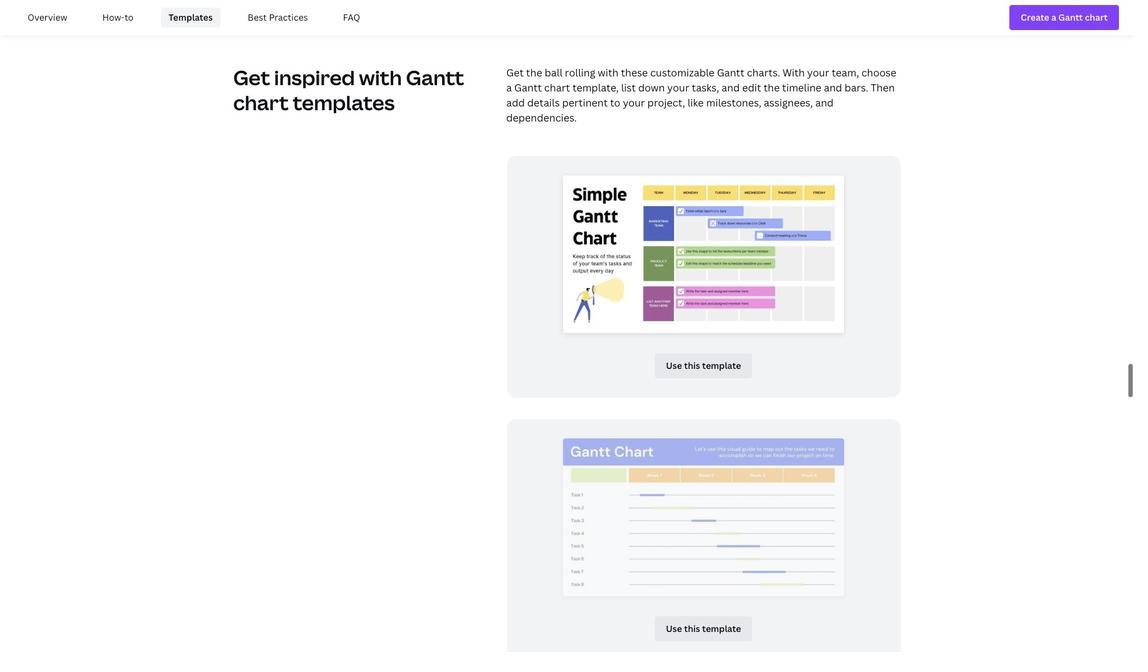 Task type: vqa. For each thing, say whether or not it's contained in the screenshot.
Contact sales link on the left top
no



Task type: locate. For each thing, give the bounding box(es) containing it.
and down "team,"
[[824, 81, 842, 94]]

1 horizontal spatial chart
[[544, 81, 570, 94]]

get inside get the ball rolling with these customizable gantt charts. with your team, choose a gantt chart template, list down your tasks, and edit the timeline and bars. then add details pertinent to your project, like milestones, assignees, and dependencies.
[[506, 66, 524, 79]]

best
[[248, 11, 267, 23]]

pertinent
[[562, 96, 608, 109]]

1 horizontal spatial your
[[667, 81, 690, 94]]

1 horizontal spatial to
[[610, 96, 621, 109]]

1 horizontal spatial the
[[764, 81, 780, 94]]

the down charts.
[[764, 81, 780, 94]]

faq button
[[331, 3, 373, 33]]

get inside "get inspired with gantt chart templates"
[[233, 64, 270, 91]]

details
[[527, 96, 560, 109]]

get
[[233, 64, 270, 91], [506, 66, 524, 79]]

templates link
[[161, 8, 220, 28]]

chart
[[544, 81, 570, 94], [233, 89, 289, 116]]

list
[[621, 81, 636, 94]]

inspired
[[274, 64, 355, 91]]

your up timeline
[[807, 66, 830, 79]]

get up the a on the top left of page
[[506, 66, 524, 79]]

the
[[526, 66, 542, 79], [764, 81, 780, 94]]

your
[[807, 66, 830, 79], [667, 81, 690, 94], [623, 96, 645, 109]]

template,
[[573, 81, 619, 94]]

the left ball
[[526, 66, 542, 79]]

then
[[871, 81, 895, 94]]

gantt inside "get inspired with gantt chart templates"
[[406, 64, 464, 91]]

page section links element
[[0, 0, 1134, 35]]

to down template,
[[610, 96, 621, 109]]

project,
[[648, 96, 685, 109]]

charts.
[[747, 66, 780, 79]]

practices
[[269, 11, 308, 23]]

2 vertical spatial your
[[623, 96, 645, 109]]

0 vertical spatial to
[[125, 11, 134, 23]]

1 horizontal spatial get
[[506, 66, 524, 79]]

chart inside get the ball rolling with these customizable gantt charts. with your team, choose a gantt chart template, list down your tasks, and edit the timeline and bars. then add details pertinent to your project, like milestones, assignees, and dependencies.
[[544, 81, 570, 94]]

to left templates
[[125, 11, 134, 23]]

how-to
[[102, 11, 134, 23]]

templates
[[293, 89, 395, 116]]

down
[[638, 81, 665, 94]]

best practices link
[[240, 8, 316, 28]]

to inside get the ball rolling with these customizable gantt charts. with your team, choose a gantt chart template, list down your tasks, and edit the timeline and bars. then add details pertinent to your project, like milestones, assignees, and dependencies.
[[610, 96, 621, 109]]

overview
[[28, 11, 67, 23]]

edit
[[742, 81, 761, 94]]

your down list at top right
[[623, 96, 645, 109]]

0 horizontal spatial gantt
[[406, 64, 464, 91]]

best practices
[[248, 11, 308, 23]]

faq
[[343, 11, 360, 23]]

with
[[359, 64, 402, 91], [598, 66, 619, 79]]

get the ball rolling with these customizable gantt charts. with your team, choose a gantt chart template, list down your tasks, and edit the timeline and bars. then add details pertinent to your project, like milestones, assignees, and dependencies.
[[506, 66, 897, 124]]

to
[[125, 11, 134, 23], [610, 96, 621, 109]]

0 horizontal spatial to
[[125, 11, 134, 23]]

ball
[[545, 66, 563, 79]]

overview button
[[15, 3, 80, 33]]

like
[[688, 96, 704, 109]]

customizable
[[650, 66, 715, 79]]

your down customizable
[[667, 81, 690, 94]]

with inside "get inspired with gantt chart templates"
[[359, 64, 402, 91]]

0 horizontal spatial chart
[[233, 89, 289, 116]]

0 vertical spatial your
[[807, 66, 830, 79]]

1 vertical spatial to
[[610, 96, 621, 109]]

0 horizontal spatial get
[[233, 64, 270, 91]]

rolling
[[565, 66, 595, 79]]

gantt
[[406, 64, 464, 91], [717, 66, 745, 79], [514, 81, 542, 94]]

0 vertical spatial the
[[526, 66, 542, 79]]

1 horizontal spatial with
[[598, 66, 619, 79]]

0 horizontal spatial with
[[359, 64, 402, 91]]

and
[[722, 81, 740, 94], [824, 81, 842, 94], [815, 96, 834, 109]]

1 vertical spatial the
[[764, 81, 780, 94]]

get down the best
[[233, 64, 270, 91]]

0 horizontal spatial the
[[526, 66, 542, 79]]



Task type: describe. For each thing, give the bounding box(es) containing it.
tasks,
[[692, 81, 719, 94]]

1 vertical spatial your
[[667, 81, 690, 94]]

these
[[621, 66, 648, 79]]

milestones,
[[706, 96, 762, 109]]

1 horizontal spatial gantt
[[514, 81, 542, 94]]

faq link
[[336, 8, 368, 28]]

0 horizontal spatial your
[[623, 96, 645, 109]]

bars.
[[845, 81, 869, 94]]

get for get inspired with gantt chart templates
[[233, 64, 270, 91]]

to inside "link"
[[125, 11, 134, 23]]

templates button
[[156, 3, 225, 33]]

timeline
[[782, 81, 822, 94]]

assignees,
[[764, 96, 813, 109]]

choose
[[862, 66, 897, 79]]

2 horizontal spatial your
[[807, 66, 830, 79]]

chart inside "get inspired with gantt chart templates"
[[233, 89, 289, 116]]

best practices button
[[235, 3, 321, 33]]

with inside get the ball rolling with these customizable gantt charts. with your team, choose a gantt chart template, list down your tasks, and edit the timeline and bars. then add details pertinent to your project, like milestones, assignees, and dependencies.
[[598, 66, 619, 79]]

and up milestones,
[[722, 81, 740, 94]]

how-to button
[[90, 3, 146, 33]]

overview link
[[20, 8, 75, 28]]

add
[[506, 96, 525, 109]]

how-to link
[[95, 8, 141, 28]]

and down timeline
[[815, 96, 834, 109]]

get inspired with gantt chart templates
[[233, 64, 464, 116]]

get for get the ball rolling with these customizable gantt charts. with your team, choose a gantt chart template, list down your tasks, and edit the timeline and bars. then add details pertinent to your project, like milestones, assignees, and dependencies.
[[506, 66, 524, 79]]

dependencies.
[[506, 111, 577, 124]]

templates
[[169, 11, 213, 23]]

how-
[[102, 11, 125, 23]]

2 horizontal spatial gantt
[[717, 66, 745, 79]]

a
[[506, 81, 512, 94]]

with
[[783, 66, 805, 79]]

team,
[[832, 66, 859, 79]]



